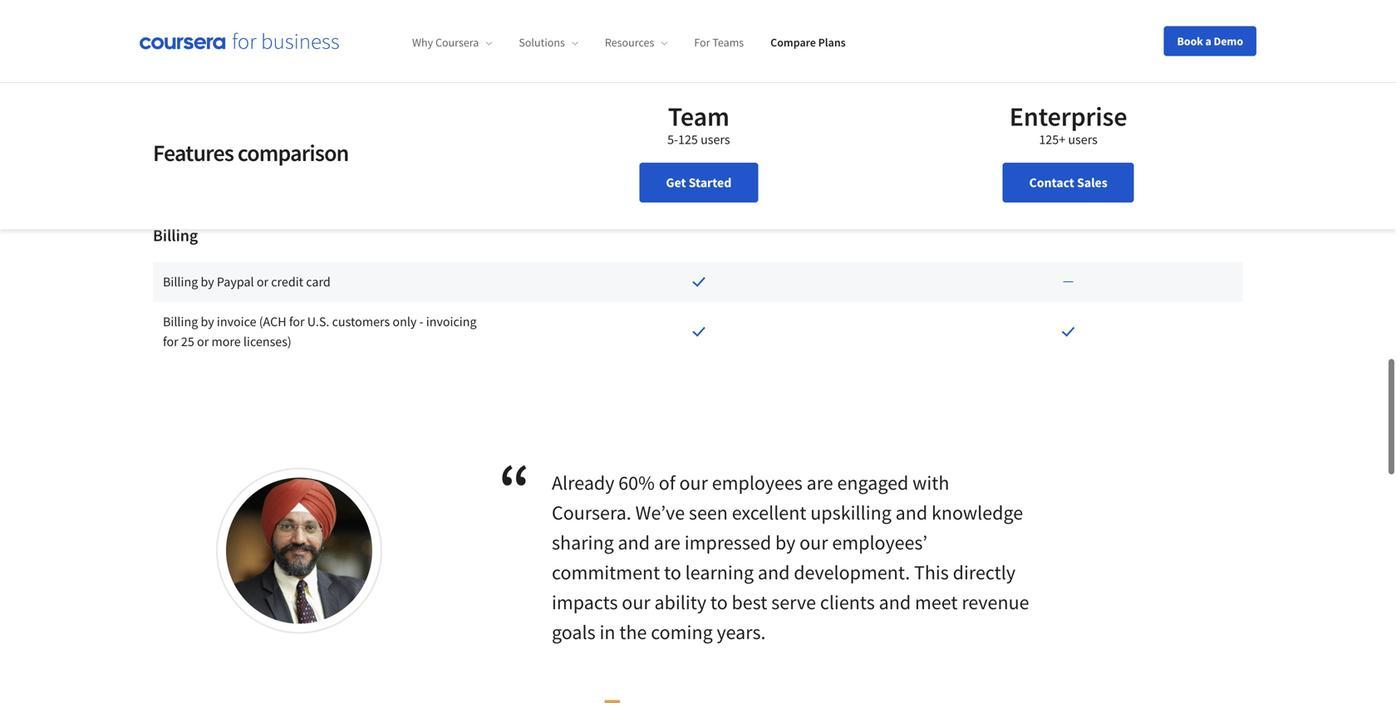Task type: describe. For each thing, give the bounding box(es) containing it.
and up serve
[[758, 531, 790, 556]]

invoicing
[[426, 284, 477, 300]]

years.
[[717, 591, 766, 615]]

development.
[[794, 531, 910, 556]]

coursera for business image
[[140, 33, 339, 50]]

for
[[694, 35, 710, 50]]

plans
[[818, 35, 846, 50]]

already 60% of our employees are engaged with coursera. we've seen excellent upskilling and knowledge sharing and are impressed by our employees' commitment to learning and development. this directly impacts our ability to best serve clients and meet revenue goals in the coming years.
[[552, 441, 1029, 615]]

goals
[[552, 591, 596, 615]]

(degreed,
[[258, 121, 312, 138]]

contact sales link
[[1003, 163, 1134, 203]]

book
[[1177, 34, 1203, 49]]

comparison
[[238, 138, 349, 167]]

crossknowledge,
[[389, 121, 485, 138]]

why coursera
[[412, 35, 479, 50]]

single sign-on (sso)
[[163, 41, 275, 58]]

contact
[[1029, 175, 1074, 191]]

solutions
[[519, 35, 565, 50]]

this
[[914, 531, 949, 556]]

impressed
[[685, 501, 771, 526]]

why coursera link
[[412, 35, 492, 50]]

and down 'with'
[[896, 471, 928, 496]]

revenue
[[962, 561, 1029, 586]]

employees'
[[832, 501, 928, 526]]

for teams link
[[694, 35, 744, 50]]

employees
[[712, 441, 803, 466]]

and down we've
[[618, 501, 650, 526]]

sharing
[[552, 501, 614, 526]]

1 vertical spatial for
[[163, 304, 178, 320]]

team 5-125 users
[[667, 100, 730, 148]]

single
[[163, 41, 197, 58]]

in
[[600, 591, 615, 615]]

card
[[306, 244, 331, 261]]

60%
[[619, 441, 655, 466]]

knowledge
[[932, 471, 1023, 496]]

upskilling
[[811, 471, 892, 496]]

api integrations
[[163, 81, 250, 98]]

0 vertical spatial for
[[289, 284, 305, 300]]

features comparison
[[153, 138, 349, 167]]

by for paypal
[[201, 244, 214, 261]]

we've
[[635, 471, 685, 496]]

coursera.
[[552, 471, 631, 496]]

-
[[419, 284, 424, 300]]

integrations for lms
[[189, 121, 255, 138]]

resources
[[605, 35, 654, 50]]

users inside the team 5-125 users
[[701, 131, 730, 148]]

0 vertical spatial to
[[664, 531, 681, 556]]

invoice
[[217, 284, 256, 300]]

0 vertical spatial or
[[257, 244, 268, 261]]

already
[[552, 441, 615, 466]]

5-
[[667, 131, 678, 148]]

only
[[393, 284, 417, 300]]

more
[[211, 304, 241, 320]]

pwc logo image
[[552, 671, 635, 704]]

solutions link
[[519, 35, 578, 50]]

sign-
[[200, 41, 227, 58]]

book a demo button
[[1164, 26, 1257, 56]]

demo
[[1214, 34, 1243, 49]]

of
[[659, 441, 675, 466]]

coming
[[651, 591, 713, 615]]

0 horizontal spatial our
[[622, 561, 651, 586]]

lms
[[163, 121, 186, 138]]

serve
[[771, 561, 816, 586]]

sales
[[1077, 175, 1108, 191]]



Task type: vqa. For each thing, say whether or not it's contained in the screenshot.
Anderson
no



Task type: locate. For each thing, give the bounding box(es) containing it.
users right 125+
[[1068, 131, 1098, 148]]

0 horizontal spatial for
[[163, 304, 178, 320]]

integrations for api
[[184, 81, 250, 98]]

billing up 25
[[163, 284, 198, 300]]

to
[[664, 531, 681, 556], [711, 561, 728, 586]]

licenses)
[[243, 304, 292, 320]]

1 horizontal spatial users
[[1068, 131, 1098, 148]]

or inside billing by invoice (ach for u.s. customers only - invoicing for 25 or more licenses)
[[197, 304, 209, 320]]

0 vertical spatial are
[[807, 441, 833, 466]]

best
[[732, 561, 767, 586]]

get started link
[[639, 163, 758, 203]]

billing left 'paypal'
[[163, 244, 198, 261]]

1 users from the left
[[701, 131, 730, 148]]

1 horizontal spatial for
[[289, 284, 305, 300]]

get started
[[666, 175, 732, 191]]

1 horizontal spatial or
[[257, 244, 268, 261]]

credit
[[271, 244, 303, 261]]

1 vertical spatial integrations
[[189, 121, 255, 138]]

by
[[201, 244, 214, 261], [201, 284, 214, 300], [775, 501, 796, 526]]

billing by paypal or credit card
[[163, 244, 331, 261]]

why
[[412, 35, 433, 50]]

by for invoice
[[201, 284, 214, 300]]

enterprise 125+ users
[[1010, 100, 1127, 148]]

started
[[689, 175, 732, 191]]

users inside enterprise 125+ users
[[1068, 131, 1098, 148]]

billing for billing by invoice (ach for u.s. customers only - invoicing for 25 or more licenses)
[[163, 284, 198, 300]]

our
[[679, 441, 708, 466], [800, 501, 828, 526], [622, 561, 651, 586]]

compare plans
[[771, 35, 846, 50]]

impacts
[[552, 561, 618, 586]]

0 vertical spatial by
[[201, 244, 214, 261]]

1 vertical spatial by
[[201, 284, 214, 300]]

1 vertical spatial are
[[654, 501, 681, 526]]

the
[[619, 591, 647, 615]]

or right 25
[[197, 304, 209, 320]]

0 horizontal spatial users
[[701, 131, 730, 148]]

our down upskilling
[[800, 501, 828, 526]]

0 horizontal spatial or
[[197, 304, 209, 320]]

engaged
[[837, 441, 909, 466]]

our right of
[[679, 441, 708, 466]]

0 vertical spatial our
[[679, 441, 708, 466]]

0 horizontal spatial are
[[654, 501, 681, 526]]

successfactors)
[[163, 141, 251, 158]]

1 billing from the top
[[163, 244, 198, 261]]

billing for billing by paypal or credit card
[[163, 244, 198, 261]]

0 vertical spatial billing
[[163, 244, 198, 261]]

api
[[163, 81, 181, 98]]

integrations down single sign-on (sso)
[[184, 81, 250, 98]]

2 vertical spatial by
[[775, 501, 796, 526]]

for left u.s.
[[289, 284, 305, 300]]

users right 125
[[701, 131, 730, 148]]

0 vertical spatial integrations
[[184, 81, 250, 98]]

directly
[[953, 531, 1016, 556]]

are
[[807, 441, 833, 466], [654, 501, 681, 526]]

billing by invoice (ach for u.s. customers only - invoicing for 25 or more licenses)
[[163, 284, 477, 320]]

cornerstone,
[[314, 121, 386, 138]]

125
[[678, 131, 698, 148]]

are up upskilling
[[807, 441, 833, 466]]

features
[[153, 138, 234, 167]]

integrations up the successfactors)
[[189, 121, 255, 138]]

for
[[289, 284, 305, 300], [163, 304, 178, 320]]

or
[[257, 244, 268, 261], [197, 304, 209, 320]]

contact sales
[[1029, 175, 1108, 191]]

1 vertical spatial to
[[711, 561, 728, 586]]

coursera
[[435, 35, 479, 50]]

learning
[[685, 531, 754, 556]]

by up the more
[[201, 284, 214, 300]]

enterprise
[[1010, 100, 1127, 133]]

2 billing from the top
[[163, 284, 198, 300]]

with
[[913, 441, 949, 466]]

manpreet s. image
[[226, 448, 372, 595]]

teams
[[713, 35, 744, 50]]

1 horizontal spatial our
[[679, 441, 708, 466]]

get
[[666, 175, 686, 191]]

paypal
[[217, 244, 254, 261]]

commitment
[[552, 531, 660, 556]]

1 vertical spatial billing
[[163, 284, 198, 300]]

ability
[[654, 561, 707, 586]]

are down we've
[[654, 501, 681, 526]]

by inside already 60% of our employees are engaged with coursera. we've seen excellent upskilling and knowledge sharing and are impressed by our employees' commitment to learning and development. this directly impacts our ability to best serve clients and meet revenue goals in the coming years.
[[775, 501, 796, 526]]

compare
[[771, 35, 816, 50]]

1 vertical spatial or
[[197, 304, 209, 320]]

a
[[1206, 34, 1212, 49]]

customers
[[332, 284, 390, 300]]

2 users from the left
[[1068, 131, 1098, 148]]

(sso)
[[244, 41, 275, 58]]

book a demo
[[1177, 34, 1243, 49]]

team
[[668, 100, 730, 133]]

by inside billing by invoice (ach for u.s. customers only - invoicing for 25 or more licenses)
[[201, 284, 214, 300]]

users
[[701, 131, 730, 148], [1068, 131, 1098, 148]]

1 vertical spatial our
[[800, 501, 828, 526]]

u.s.
[[307, 284, 329, 300]]

seen
[[689, 471, 728, 496]]

billing
[[163, 244, 198, 261], [163, 284, 198, 300]]

to up the ability
[[664, 531, 681, 556]]

for left 25
[[163, 304, 178, 320]]

25
[[181, 304, 194, 320]]

resources link
[[605, 35, 668, 50]]

or left credit
[[257, 244, 268, 261]]

clients
[[820, 561, 875, 586]]

1 horizontal spatial to
[[711, 561, 728, 586]]

125+
[[1039, 131, 1066, 148]]

1 horizontal spatial are
[[807, 441, 833, 466]]

2 vertical spatial our
[[622, 561, 651, 586]]

compare plans link
[[771, 35, 846, 50]]

for teams
[[694, 35, 744, 50]]

meet
[[915, 561, 958, 586]]

integrations
[[184, 81, 250, 98], [189, 121, 255, 138]]

0 horizontal spatial to
[[664, 531, 681, 556]]

and left 'meet'
[[879, 561, 911, 586]]

billing inside billing by invoice (ach for u.s. customers only - invoicing for 25 or more licenses)
[[163, 284, 198, 300]]

and
[[896, 471, 928, 496], [618, 501, 650, 526], [758, 531, 790, 556], [879, 561, 911, 586]]

lms integrations (degreed, cornerstone, crossknowledge, successfactors)
[[163, 121, 485, 158]]

on
[[227, 41, 241, 58]]

by left 'paypal'
[[201, 244, 214, 261]]

(ach
[[259, 284, 286, 300]]

to down the "learning"
[[711, 561, 728, 586]]

by down excellent
[[775, 501, 796, 526]]

2 horizontal spatial our
[[800, 501, 828, 526]]

excellent
[[732, 471, 807, 496]]

our up the
[[622, 561, 651, 586]]

integrations inside lms integrations (degreed, cornerstone, crossknowledge, successfactors)
[[189, 121, 255, 138]]



